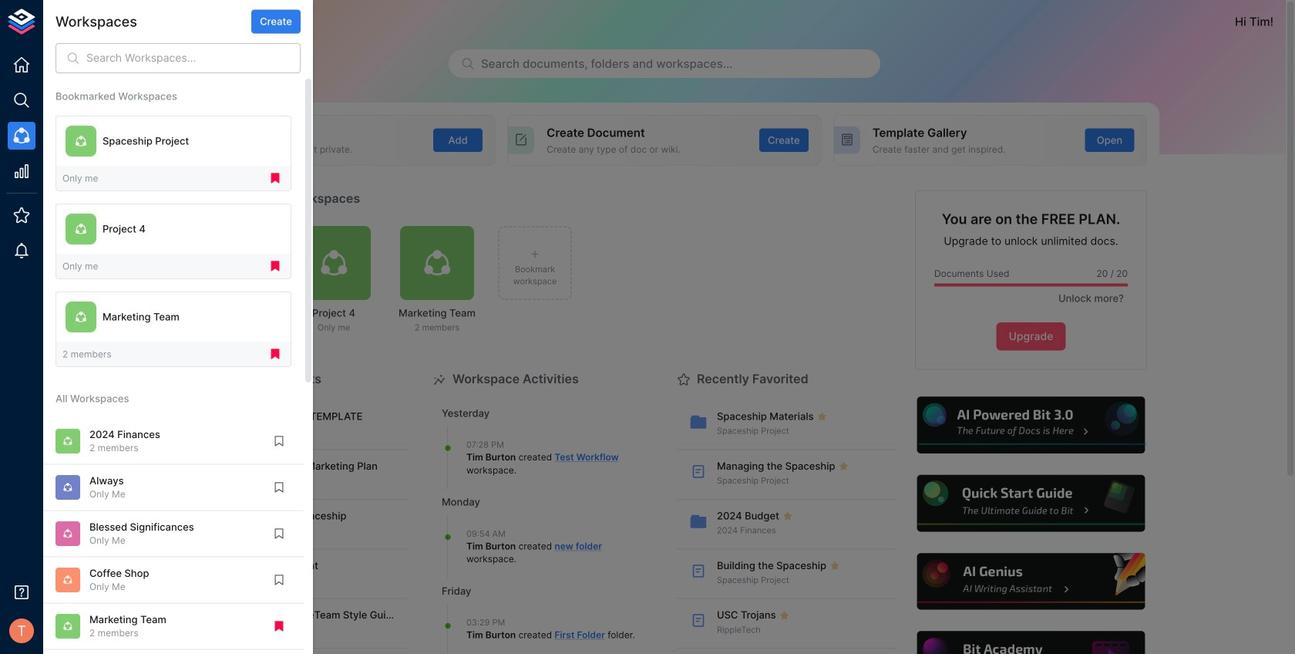Task type: describe. For each thing, give the bounding box(es) containing it.
2 bookmark image from the top
[[272, 527, 286, 541]]

1 bookmark image from the top
[[272, 480, 286, 494]]

1 help image from the top
[[916, 395, 1148, 456]]

2 vertical spatial remove bookmark image
[[272, 619, 286, 633]]

0 vertical spatial remove bookmark image
[[268, 259, 282, 273]]

1 vertical spatial remove bookmark image
[[268, 347, 282, 361]]



Task type: vqa. For each thing, say whether or not it's contained in the screenshot.
first AM from the top
no



Task type: locate. For each thing, give the bounding box(es) containing it.
0 vertical spatial bookmark image
[[272, 480, 286, 494]]

0 vertical spatial bookmark image
[[272, 434, 286, 448]]

bookmark image
[[272, 480, 286, 494], [272, 527, 286, 541]]

1 vertical spatial bookmark image
[[272, 573, 286, 587]]

remove bookmark image
[[268, 259, 282, 273], [268, 347, 282, 361], [272, 619, 286, 633]]

bookmark image
[[272, 434, 286, 448], [272, 573, 286, 587]]

4 help image from the top
[[916, 629, 1148, 654]]

2 help image from the top
[[916, 473, 1148, 534]]

1 bookmark image from the top
[[272, 434, 286, 448]]

3 help image from the top
[[916, 551, 1148, 612]]

help image
[[916, 395, 1148, 456], [916, 473, 1148, 534], [916, 551, 1148, 612], [916, 629, 1148, 654]]

Search Workspaces... text field
[[86, 43, 301, 73]]

1 vertical spatial bookmark image
[[272, 527, 286, 541]]

remove bookmark image
[[268, 171, 282, 185]]

2 bookmark image from the top
[[272, 573, 286, 587]]



